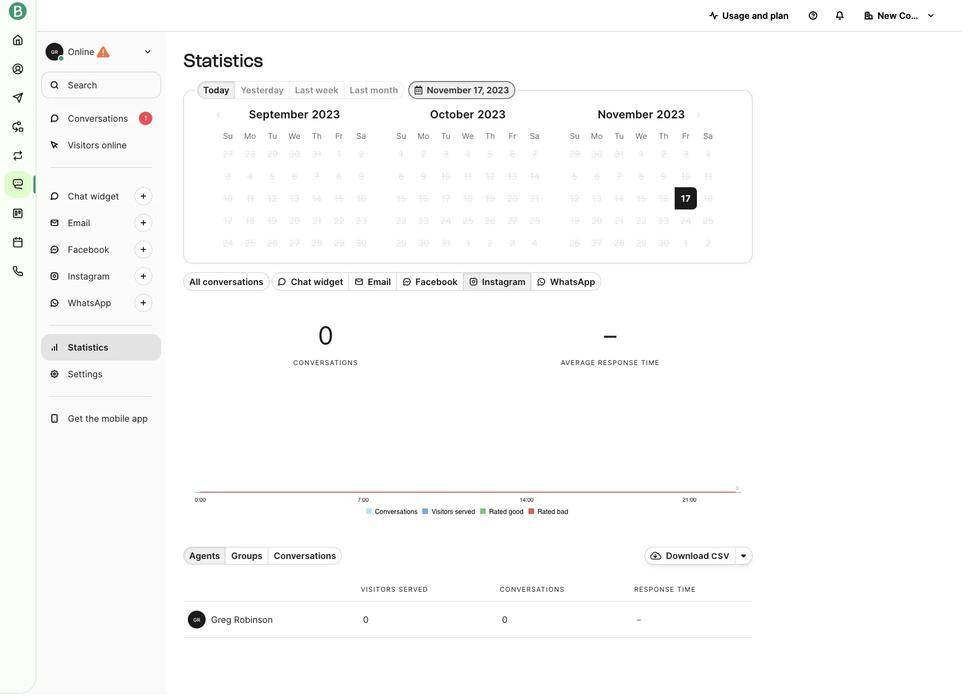 Task type: describe. For each thing, give the bounding box(es) containing it.
whatsapp inside button
[[550, 276, 596, 287]]

gr for online
[[51, 49, 58, 55]]

email inside email link
[[68, 217, 90, 229]]

fr for october
[[509, 131, 517, 141]]

we for october
[[462, 131, 474, 141]]

2023 for november 2023
[[657, 108, 685, 121]]

th for october
[[486, 131, 495, 141]]

instagram inside button
[[482, 276, 526, 287]]

2 horizontal spatial conversations
[[500, 586, 565, 594]]

get the mobile app link
[[41, 405, 161, 432]]

new company button
[[856, 4, 945, 27]]

chat widget inside "link"
[[68, 191, 119, 202]]

settings
[[68, 369, 103, 380]]

tu for october
[[441, 131, 451, 141]]

0 vertical spatial –
[[604, 321, 617, 351]]

1 vertical spatial time
[[678, 586, 696, 594]]

robinson
[[234, 615, 273, 626]]

november for november 17, 2023
[[427, 85, 471, 96]]

0 horizontal spatial facebook
[[68, 244, 109, 255]]

grid for september
[[217, 129, 373, 254]]

all conversations button
[[184, 273, 270, 291]]

17
[[681, 193, 691, 204]]

greg
[[211, 615, 232, 626]]

statistics link
[[41, 334, 161, 361]]

17 grid
[[564, 129, 720, 254]]

usage and plan button
[[701, 4, 798, 27]]

chat inside button
[[291, 276, 312, 287]]

usage and plan
[[723, 10, 789, 21]]

search link
[[41, 72, 161, 98]]

average
[[561, 359, 596, 367]]

0 vertical spatial statistics
[[184, 50, 263, 71]]

17 button
[[675, 188, 697, 210]]

visitors online link
[[41, 132, 161, 158]]

solo image
[[741, 552, 747, 561]]

facebook inside button
[[416, 276, 458, 287]]

1 horizontal spatial conversations
[[293, 359, 358, 367]]

heading for grid for october
[[390, 108, 546, 129]]

visitors served
[[361, 586, 429, 594]]

facebook link
[[41, 236, 161, 263]]

today button
[[197, 81, 235, 99]]

sa for september 2023
[[357, 131, 366, 141]]

mobile
[[102, 413, 130, 424]]

usage
[[723, 10, 750, 21]]

visitors for visitors online
[[68, 140, 99, 151]]

0 vertical spatial conversations
[[68, 113, 128, 124]]

17,
[[474, 85, 485, 96]]

mo for october
[[418, 131, 430, 141]]

1
[[144, 114, 147, 122]]

october
[[430, 108, 474, 121]]

whatsapp button
[[531, 273, 602, 291]]

chat widget button
[[272, 273, 349, 291]]

new company
[[878, 10, 941, 21]]

0 horizontal spatial instagram
[[68, 271, 110, 282]]

su for october
[[397, 131, 406, 141]]

chat widget inside button
[[291, 276, 343, 287]]

su for september
[[223, 131, 233, 141]]

widget inside chat widget button
[[314, 276, 343, 287]]

september
[[249, 108, 309, 121]]

conversations inside 'button'
[[274, 551, 336, 562]]

csv
[[712, 552, 730, 561]]

0 horizontal spatial statistics
[[68, 342, 108, 353]]

response
[[635, 586, 675, 594]]

all conversations
[[189, 276, 264, 287]]

today
[[203, 85, 230, 96]]

th for november
[[659, 131, 669, 141]]

instagram link
[[41, 263, 161, 290]]

chat inside "link"
[[68, 191, 88, 202]]

november 2023
[[598, 108, 685, 121]]

average response time
[[561, 359, 660, 367]]

response
[[598, 359, 639, 367]]

sa for november 2023
[[704, 131, 713, 141]]



Task type: locate. For each thing, give the bounding box(es) containing it.
0 horizontal spatial whatsapp
[[68, 298, 111, 309]]

3 tu from the left
[[615, 131, 624, 141]]

tu inside the 17 grid
[[615, 131, 624, 141]]

agents button
[[184, 547, 225, 565]]

1 vertical spatial whatsapp
[[68, 298, 111, 309]]

2 sa from the left
[[530, 131, 540, 141]]

0 horizontal spatial conversations
[[68, 113, 128, 124]]

1 horizontal spatial we
[[462, 131, 474, 141]]

app
[[132, 413, 148, 424]]

0 horizontal spatial time
[[641, 359, 660, 367]]

conversations
[[203, 276, 264, 287], [293, 359, 358, 367]]

1 vertical spatial chat widget
[[291, 276, 343, 287]]

1 vertical spatial conversations
[[293, 359, 358, 367]]

1 heading from the left
[[217, 108, 373, 129]]

1 horizontal spatial time
[[678, 586, 696, 594]]

widget left email button
[[314, 276, 343, 287]]

0 horizontal spatial 0
[[318, 321, 334, 351]]

0
[[318, 321, 334, 351], [363, 615, 369, 626], [502, 615, 508, 626]]

visitors online
[[68, 140, 127, 151]]

th
[[312, 131, 322, 141], [486, 131, 495, 141], [659, 131, 669, 141]]

fr
[[335, 131, 343, 141], [509, 131, 517, 141], [682, 131, 690, 141]]

su for november
[[570, 131, 580, 141]]

3 th from the left
[[659, 131, 669, 141]]

email
[[68, 217, 90, 229], [368, 276, 391, 287]]

3 we from the left
[[636, 131, 648, 141]]

0 vertical spatial visitors
[[68, 140, 99, 151]]

th for september
[[312, 131, 322, 141]]

0 horizontal spatial gr
[[51, 49, 58, 55]]

2023 for september 2023
[[312, 108, 340, 121]]

1 horizontal spatial widget
[[314, 276, 343, 287]]

gr for greg robinson
[[193, 617, 200, 623]]

1 horizontal spatial su
[[397, 131, 406, 141]]

2 horizontal spatial sa
[[704, 131, 713, 141]]

chat widget up email link
[[68, 191, 119, 202]]

grid for october
[[390, 129, 546, 254]]

we down "november 2023" on the right top of page
[[636, 131, 648, 141]]

the
[[85, 413, 99, 424]]

1 vertical spatial email
[[368, 276, 391, 287]]

search
[[68, 80, 97, 91]]

0 vertical spatial gr
[[51, 49, 58, 55]]

visitors left online
[[68, 140, 99, 151]]

0 horizontal spatial tu
[[268, 131, 277, 141]]

chat widget left email button
[[291, 276, 343, 287]]

0 horizontal spatial november
[[427, 85, 471, 96]]

0 horizontal spatial chat
[[68, 191, 88, 202]]

chat widget
[[68, 191, 119, 202], [291, 276, 343, 287]]

whatsapp link
[[41, 290, 161, 316]]

served
[[399, 586, 429, 594]]

visitors
[[68, 140, 99, 151], [361, 586, 396, 594]]

mo for september
[[244, 131, 256, 141]]

facebook
[[68, 244, 109, 255], [416, 276, 458, 287]]

2 horizontal spatial fr
[[682, 131, 690, 141]]

we for september
[[289, 131, 301, 141]]

su
[[223, 131, 233, 141], [397, 131, 406, 141], [570, 131, 580, 141]]

statistics up settings
[[68, 342, 108, 353]]

2 horizontal spatial mo
[[591, 131, 603, 141]]

september 2023
[[249, 108, 340, 121]]

1 vertical spatial gr
[[193, 617, 200, 623]]

0 vertical spatial chat widget
[[68, 191, 119, 202]]

we
[[289, 131, 301, 141], [462, 131, 474, 141], [636, 131, 648, 141]]

su inside the 17 grid
[[570, 131, 580, 141]]

1 horizontal spatial statistics
[[184, 50, 263, 71]]

email left facebook button
[[368, 276, 391, 287]]

conversations button
[[268, 547, 342, 565]]

1 th from the left
[[312, 131, 322, 141]]

0 horizontal spatial email
[[68, 217, 90, 229]]

1 horizontal spatial facebook
[[416, 276, 458, 287]]

visitors inside visitors online link
[[68, 140, 99, 151]]

1 horizontal spatial mo
[[418, 131, 430, 141]]

1 horizontal spatial grid
[[390, 129, 546, 254]]

th down "october 2023"
[[486, 131, 495, 141]]

heading for grid associated with september
[[217, 108, 373, 129]]

1 vertical spatial facebook
[[416, 276, 458, 287]]

greg robinson
[[211, 615, 273, 626]]

0 vertical spatial conversations
[[203, 276, 264, 287]]

heading for the 17 grid
[[564, 108, 720, 129]]

– up average response time
[[604, 321, 617, 351]]

0 vertical spatial email
[[68, 217, 90, 229]]

2 fr from the left
[[509, 131, 517, 141]]

mo for november
[[591, 131, 603, 141]]

0 vertical spatial chat
[[68, 191, 88, 202]]

1 horizontal spatial gr
[[193, 617, 200, 623]]

1 horizontal spatial chat widget
[[291, 276, 343, 287]]

1 vertical spatial november
[[598, 108, 654, 121]]

0 horizontal spatial su
[[223, 131, 233, 141]]

tu down the september
[[268, 131, 277, 141]]

3 su from the left
[[570, 131, 580, 141]]

chat
[[68, 191, 88, 202], [291, 276, 312, 287]]

1 horizontal spatial 0
[[363, 615, 369, 626]]

email down chat widget "link"
[[68, 217, 90, 229]]

we for november
[[636, 131, 648, 141]]

tu for september
[[268, 131, 277, 141]]

groups button
[[225, 547, 268, 565]]

email link
[[41, 210, 161, 236]]

gr
[[51, 49, 58, 55], [193, 617, 200, 623]]

1 horizontal spatial visitors
[[361, 586, 396, 594]]

0 horizontal spatial grid
[[217, 129, 373, 254]]

0 horizontal spatial mo
[[244, 131, 256, 141]]

whatsapp
[[550, 276, 596, 287], [68, 298, 111, 309]]

fr for november
[[682, 131, 690, 141]]

grid
[[217, 129, 373, 254], [390, 129, 546, 254]]

time
[[641, 359, 660, 367], [678, 586, 696, 594]]

company
[[900, 10, 941, 21]]

fr inside the 17 grid
[[682, 131, 690, 141]]

fr for september
[[335, 131, 343, 141]]

time right response
[[678, 586, 696, 594]]

2 horizontal spatial 0
[[502, 615, 508, 626]]

settings link
[[41, 361, 161, 388]]

2 horizontal spatial tu
[[615, 131, 624, 141]]

response time
[[635, 586, 696, 594]]

download
[[666, 551, 709, 562]]

0 horizontal spatial fr
[[335, 131, 343, 141]]

2023
[[487, 85, 510, 96], [312, 108, 340, 121], [478, 108, 506, 121], [657, 108, 685, 121]]

1 horizontal spatial th
[[486, 131, 495, 141]]

3 fr from the left
[[682, 131, 690, 141]]

tu down "november 2023" on the right top of page
[[615, 131, 624, 141]]

1 vertical spatial widget
[[314, 276, 343, 287]]

get
[[68, 413, 83, 424]]

instagram
[[68, 271, 110, 282], [482, 276, 526, 287]]

1 su from the left
[[223, 131, 233, 141]]

0 vertical spatial facebook
[[68, 244, 109, 255]]

0 horizontal spatial sa
[[357, 131, 366, 141]]

0 horizontal spatial visitors
[[68, 140, 99, 151]]

2 grid from the left
[[390, 129, 546, 254]]

1 horizontal spatial sa
[[530, 131, 540, 141]]

0 vertical spatial november
[[427, 85, 471, 96]]

2 horizontal spatial we
[[636, 131, 648, 141]]

and
[[752, 10, 768, 21]]

0 horizontal spatial th
[[312, 131, 322, 141]]

1 fr from the left
[[335, 131, 343, 141]]

1 vertical spatial statistics
[[68, 342, 108, 353]]

0 horizontal spatial chat widget
[[68, 191, 119, 202]]

agents
[[189, 551, 220, 562]]

email inside email button
[[368, 276, 391, 287]]

widget up email link
[[90, 191, 119, 202]]

0 horizontal spatial we
[[289, 131, 301, 141]]

conversations
[[68, 113, 128, 124], [274, 551, 336, 562], [500, 586, 565, 594]]

2 mo from the left
[[418, 131, 430, 141]]

mo inside the 17 grid
[[591, 131, 603, 141]]

1 sa from the left
[[357, 131, 366, 141]]

statistics up today
[[184, 50, 263, 71]]

1 vertical spatial chat
[[291, 276, 312, 287]]

2 vertical spatial conversations
[[500, 586, 565, 594]]

2 tu from the left
[[441, 131, 451, 141]]

0 vertical spatial time
[[641, 359, 660, 367]]

0 vertical spatial widget
[[90, 191, 119, 202]]

time right 'response'
[[641, 359, 660, 367]]

sa
[[357, 131, 366, 141], [530, 131, 540, 141], [704, 131, 713, 141]]

mo
[[244, 131, 256, 141], [418, 131, 430, 141], [591, 131, 603, 141]]

0 horizontal spatial widget
[[90, 191, 119, 202]]

1 horizontal spatial email
[[368, 276, 391, 287]]

3 heading from the left
[[564, 108, 720, 129]]

2023 inside button
[[487, 85, 510, 96]]

tu for november
[[615, 131, 624, 141]]

statistics
[[184, 50, 263, 71], [68, 342, 108, 353]]

2 horizontal spatial su
[[570, 131, 580, 141]]

2 horizontal spatial th
[[659, 131, 669, 141]]

2 horizontal spatial heading
[[564, 108, 720, 129]]

heading containing september
[[217, 108, 373, 129]]

0 horizontal spatial heading
[[217, 108, 373, 129]]

1 vertical spatial conversations
[[274, 551, 336, 562]]

0 horizontal spatial –
[[604, 321, 617, 351]]

visitors for visitors served
[[361, 586, 396, 594]]

we down september 2023
[[289, 131, 301, 141]]

2 heading from the left
[[390, 108, 546, 129]]

2 su from the left
[[397, 131, 406, 141]]

1 horizontal spatial conversations
[[274, 551, 336, 562]]

0 horizontal spatial conversations
[[203, 276, 264, 287]]

tu down october
[[441, 131, 451, 141]]

november inside button
[[427, 85, 471, 96]]

1 vertical spatial visitors
[[361, 586, 396, 594]]

1 tu from the left
[[268, 131, 277, 141]]

november
[[427, 85, 471, 96], [598, 108, 654, 121]]

online
[[102, 140, 127, 151]]

download csv
[[666, 551, 730, 562]]

widget inside chat widget "link"
[[90, 191, 119, 202]]

th inside grid
[[659, 131, 669, 141]]

1 horizontal spatial tu
[[441, 131, 451, 141]]

october 2023
[[430, 108, 506, 121]]

sa inside the 17 grid
[[704, 131, 713, 141]]

gr left greg
[[193, 617, 200, 623]]

1 horizontal spatial heading
[[390, 108, 546, 129]]

november 17, 2023 button
[[409, 81, 515, 99]]

2 th from the left
[[486, 131, 495, 141]]

th down september 2023
[[312, 131, 322, 141]]

1 grid from the left
[[217, 129, 373, 254]]

groups
[[231, 551, 263, 562]]

new
[[878, 10, 897, 21]]

– down response
[[637, 615, 641, 626]]

1 horizontal spatial –
[[637, 615, 641, 626]]

email button
[[349, 273, 396, 291]]

gr left online
[[51, 49, 58, 55]]

2 we from the left
[[462, 131, 474, 141]]

instagram button
[[463, 273, 531, 291]]

heading
[[217, 108, 373, 129], [390, 108, 546, 129], [564, 108, 720, 129]]

conversations inside button
[[203, 276, 264, 287]]

facebook button
[[396, 273, 463, 291]]

1 horizontal spatial fr
[[509, 131, 517, 141]]

we down "october 2023"
[[462, 131, 474, 141]]

1 horizontal spatial instagram
[[482, 276, 526, 287]]

tu
[[268, 131, 277, 141], [441, 131, 451, 141], [615, 131, 624, 141]]

1 horizontal spatial chat
[[291, 276, 312, 287]]

2023 for october 2023
[[478, 108, 506, 121]]

online
[[68, 46, 94, 57]]

3 sa from the left
[[704, 131, 713, 141]]

1 horizontal spatial whatsapp
[[550, 276, 596, 287]]

widget
[[90, 191, 119, 202], [314, 276, 343, 287]]

1 horizontal spatial november
[[598, 108, 654, 121]]

0 vertical spatial whatsapp
[[550, 276, 596, 287]]

1 mo from the left
[[244, 131, 256, 141]]

heading containing october
[[390, 108, 546, 129]]

all
[[189, 276, 200, 287]]

get the mobile app
[[68, 413, 148, 424]]

heading containing november
[[564, 108, 720, 129]]

we inside the 17 grid
[[636, 131, 648, 141]]

1 we from the left
[[289, 131, 301, 141]]

plan
[[771, 10, 789, 21]]

3 mo from the left
[[591, 131, 603, 141]]

th down "november 2023" on the right top of page
[[659, 131, 669, 141]]

1 vertical spatial –
[[637, 615, 641, 626]]

november 17, 2023
[[427, 85, 510, 96]]

november for november 2023
[[598, 108, 654, 121]]

chat widget link
[[41, 183, 161, 210]]

visitors left served
[[361, 586, 396, 594]]

–
[[604, 321, 617, 351], [637, 615, 641, 626]]



Task type: vqa. For each thing, say whether or not it's contained in the screenshot.
0
yes



